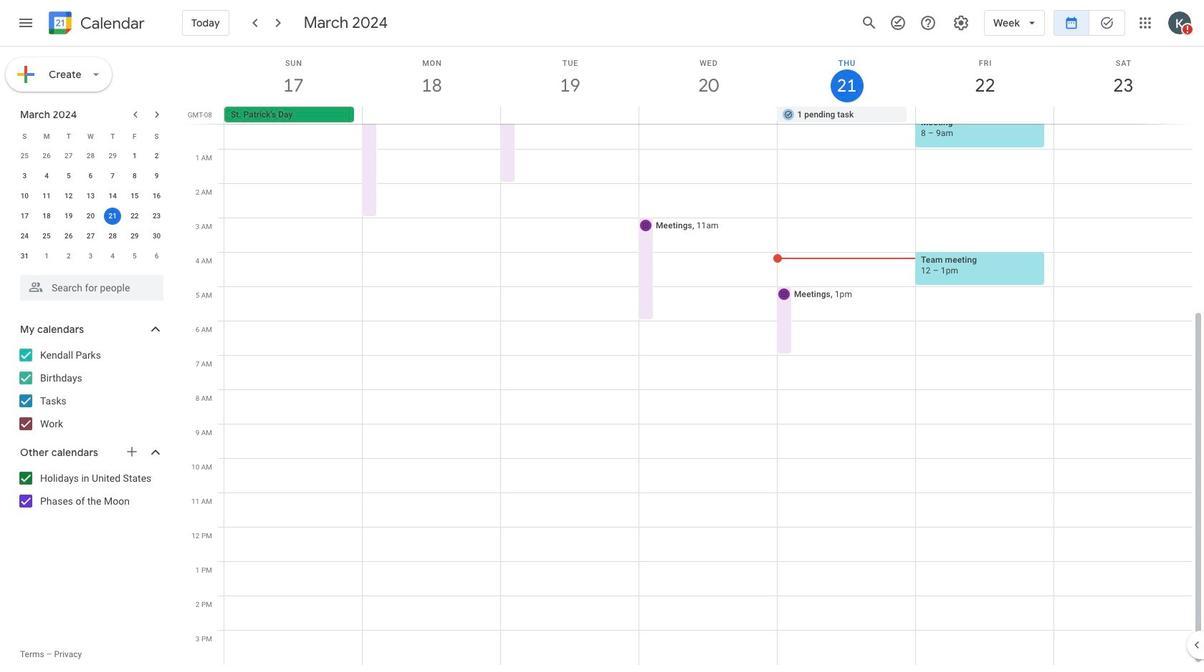 Task type: locate. For each thing, give the bounding box(es) containing it.
add other calendars image
[[125, 445, 139, 459]]

31 element
[[16, 248, 33, 265]]

24 element
[[16, 228, 33, 245]]

february 26 element
[[38, 148, 55, 165]]

3 element
[[16, 168, 33, 185]]

Search for people text field
[[29, 275, 155, 301]]

27 element
[[82, 228, 99, 245]]

None search field
[[0, 269, 178, 301]]

4 element
[[38, 168, 55, 185]]

april 6 element
[[148, 248, 165, 265]]

heading
[[77, 15, 145, 32]]

row group
[[14, 146, 168, 267]]

23 element
[[148, 208, 165, 225]]

25 element
[[38, 228, 55, 245]]

28 element
[[104, 228, 121, 245]]

april 4 element
[[104, 248, 121, 265]]

cell
[[363, 107, 501, 124], [501, 107, 639, 124], [639, 107, 777, 124], [915, 107, 1054, 124], [1054, 107, 1192, 124], [102, 206, 124, 226]]

february 25 element
[[16, 148, 33, 165]]

29 element
[[126, 228, 143, 245]]

17 element
[[16, 208, 33, 225]]

april 2 element
[[60, 248, 77, 265]]

row
[[218, 107, 1204, 124], [14, 126, 168, 146], [14, 146, 168, 166], [14, 166, 168, 186], [14, 186, 168, 206], [14, 206, 168, 226], [14, 226, 168, 247], [14, 247, 168, 267]]

7 element
[[104, 168, 121, 185]]

my calendars list
[[3, 344, 178, 436]]

12 element
[[60, 188, 77, 205]]

grid
[[183, 45, 1204, 666]]

main drawer image
[[17, 14, 34, 32]]

26 element
[[60, 228, 77, 245]]

8 element
[[126, 168, 143, 185]]

19 element
[[60, 208, 77, 225]]



Task type: vqa. For each thing, say whether or not it's contained in the screenshot.
field
no



Task type: describe. For each thing, give the bounding box(es) containing it.
15 element
[[126, 188, 143, 205]]

heading inside "calendar" element
[[77, 15, 145, 32]]

cell inside march 2024 grid
[[102, 206, 124, 226]]

settings menu image
[[953, 14, 970, 32]]

9 element
[[148, 168, 165, 185]]

20 element
[[82, 208, 99, 225]]

calendar element
[[46, 9, 145, 40]]

march 2024 grid
[[14, 126, 168, 267]]

30 element
[[148, 228, 165, 245]]

11 element
[[38, 188, 55, 205]]

21, today element
[[104, 208, 121, 225]]

13 element
[[82, 188, 99, 205]]

2 element
[[148, 148, 165, 165]]

february 28 element
[[82, 148, 99, 165]]

april 3 element
[[82, 248, 99, 265]]

22 element
[[126, 208, 143, 225]]

other calendars list
[[3, 467, 178, 513]]

10 element
[[16, 188, 33, 205]]

5 element
[[60, 168, 77, 185]]

6 element
[[82, 168, 99, 185]]

18 element
[[38, 208, 55, 225]]

february 27 element
[[60, 148, 77, 165]]

14 element
[[104, 188, 121, 205]]

april 5 element
[[126, 248, 143, 265]]

16 element
[[148, 188, 165, 205]]

april 1 element
[[38, 248, 55, 265]]

1 element
[[126, 148, 143, 165]]

february 29 element
[[104, 148, 121, 165]]



